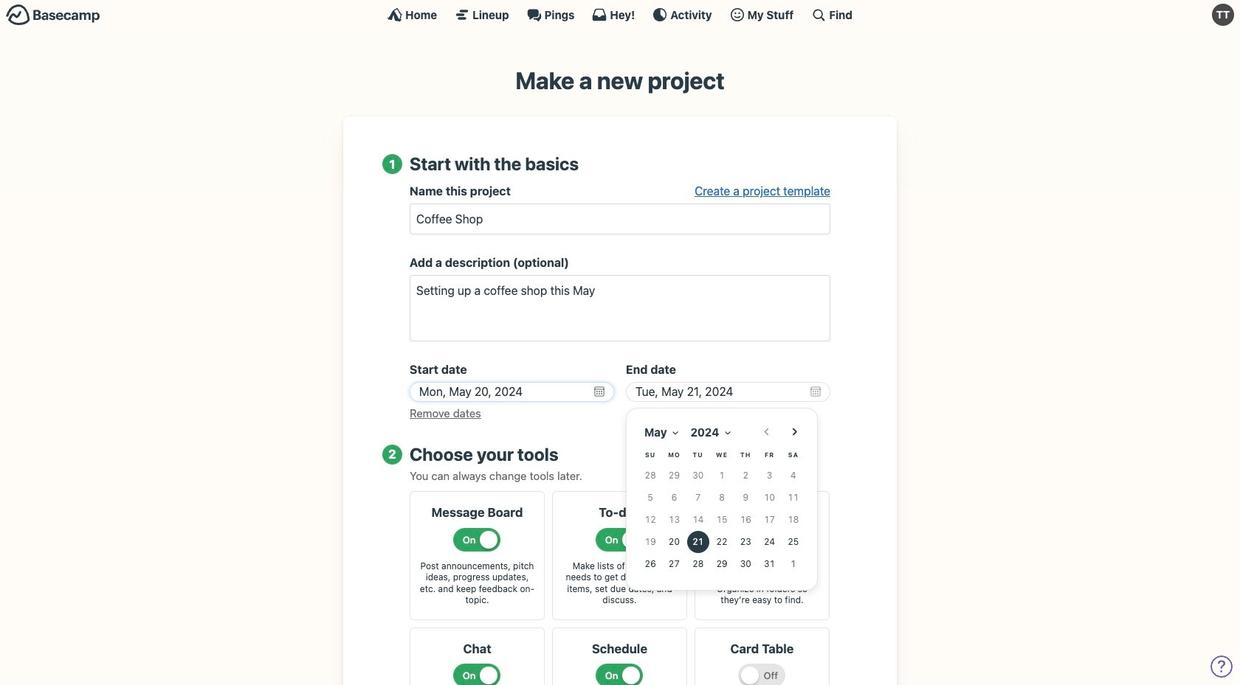 Task type: vqa. For each thing, say whether or not it's contained in the screenshot.
Outlook,
no



Task type: describe. For each thing, give the bounding box(es) containing it.
terry turtle image
[[1212, 4, 1234, 26]]

e.g. Office Renovation text field
[[410, 204, 831, 235]]

keyboard shortcut: ⌘ + / image
[[812, 7, 826, 22]]

e.g. Plans and scheduling for expanding the office text field
[[410, 276, 831, 342]]

1 choose date… field from the left
[[410, 383, 614, 402]]

main element
[[0, 0, 1240, 29]]



Task type: locate. For each thing, give the bounding box(es) containing it.
switch accounts image
[[6, 4, 100, 27]]

0 horizontal spatial choose date… field
[[410, 383, 614, 402]]

Choose date… field
[[410, 383, 614, 402], [626, 383, 831, 402]]

2 choose date… field from the left
[[626, 383, 831, 402]]

1 horizontal spatial choose date… field
[[626, 383, 831, 402]]



